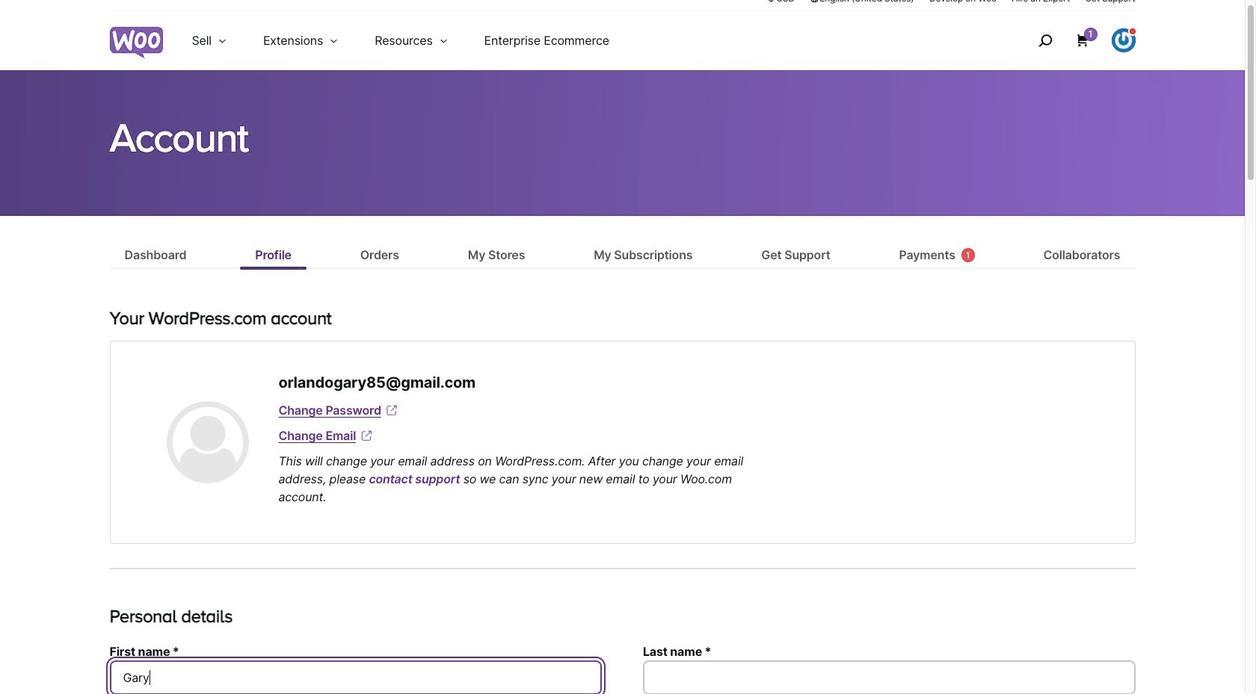 Task type: locate. For each thing, give the bounding box(es) containing it.
None text field
[[110, 661, 602, 695]]

open account menu image
[[1112, 28, 1136, 52]]

search image
[[1033, 28, 1057, 52]]

gravatar image image
[[166, 402, 249, 484]]

None text field
[[643, 661, 1136, 695]]

service navigation menu element
[[1006, 16, 1136, 65]]



Task type: describe. For each thing, give the bounding box(es) containing it.
external link image
[[359, 429, 374, 443]]

external link image
[[384, 403, 399, 418]]



Task type: vqa. For each thing, say whether or not it's contained in the screenshot.
leftmost external link icon
yes



